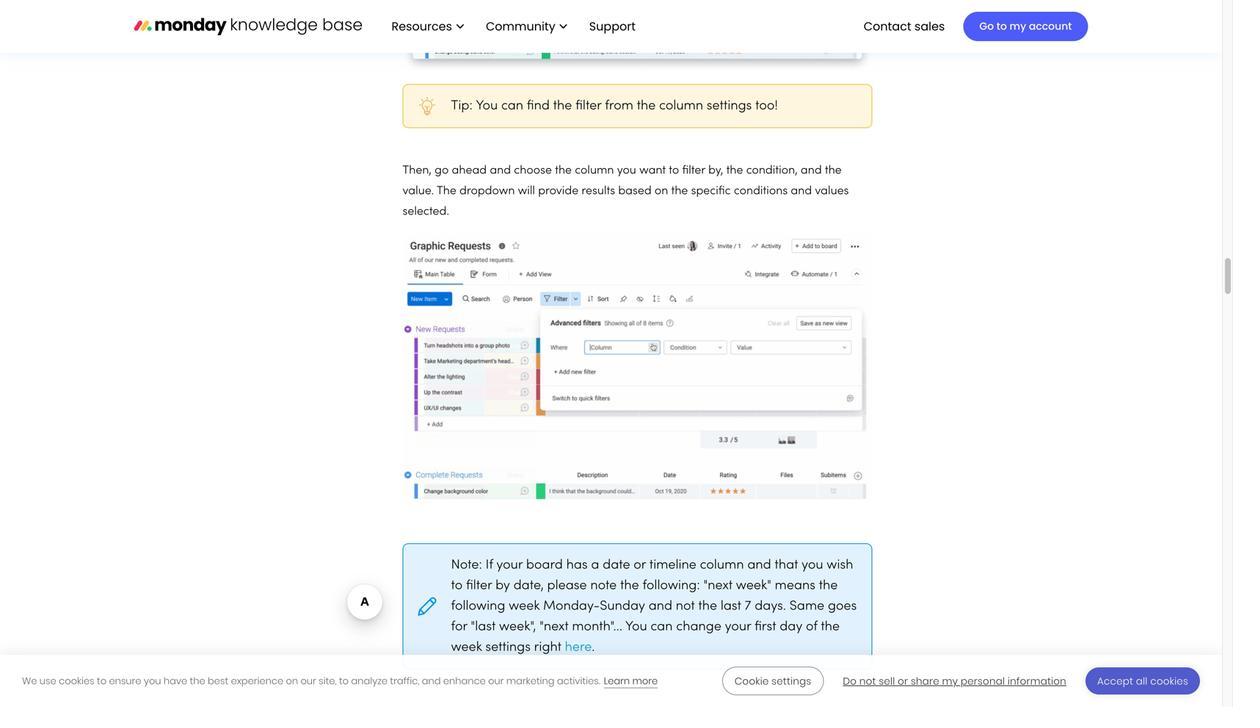 Task type: vqa. For each thing, say whether or not it's contained in the screenshot.
Contact link
no



Task type: describe. For each thing, give the bounding box(es) containing it.
for
[[451, 621, 468, 633]]

to inside "if your board has a date or timeline column and that you wish to filter by date, please note the following: "next week" means the following week monday-sunday and not the last 7 days. same goes for "last week", "next month"... you can change your first day of the week settings right"
[[451, 580, 463, 592]]

month"...
[[572, 621, 623, 633]]

resources
[[392, 18, 452, 34]]

learn more link
[[604, 675, 658, 689]]

go
[[980, 19, 995, 33]]

site,
[[319, 675, 337, 688]]

the right by,
[[727, 165, 744, 176]]

date
[[603, 559, 631, 572]]

you inside dialog
[[144, 675, 161, 688]]

from
[[605, 100, 634, 112]]

note:
[[451, 559, 486, 572]]

if
[[486, 559, 493, 572]]

to right the 'site,'
[[339, 675, 349, 688]]

change
[[677, 621, 722, 633]]

you inside "if your board has a date or timeline column and that you wish to filter by date, please note the following: "next week" means the following week monday-sunday and not the last 7 days. same goes for "last week", "next month"... you can change your first day of the week settings right"
[[626, 621, 648, 633]]

cookie settings
[[735, 675, 812, 688]]

1 horizontal spatial your
[[725, 621, 752, 633]]

column for timeline
[[700, 559, 744, 572]]

contact
[[864, 18, 912, 34]]

the up 'change' at the right of the page
[[699, 600, 718, 613]]

wish
[[827, 559, 854, 572]]

specific
[[692, 186, 731, 197]]

not inside "if your board has a date or timeline column and that you wish to filter by date, please note the following: "next week" means the following week monday-sunday and not the last 7 days. same goes for "last week", "next month"... you can change your first day of the week settings right"
[[676, 600, 695, 613]]

0 horizontal spatial can
[[502, 100, 524, 112]]

column inside then, go ahead and choose the column you want to filter by, the condition, and the value. the dropdown will provide results based on the specific conditions and values selected.
[[575, 165, 614, 176]]

0 vertical spatial settings
[[707, 100, 752, 112]]

enhance
[[444, 675, 486, 688]]

based
[[619, 186, 652, 197]]

experience
[[231, 675, 284, 688]]

date,
[[514, 580, 544, 592]]

we
[[22, 675, 37, 688]]

do not sell or share my personal information button
[[832, 668, 1079, 695]]

have
[[164, 675, 187, 688]]

on inside then, go ahead and choose the column you want to filter by, the condition, and the value. the dropdown will provide results based on the specific conditions and values selected.
[[655, 186, 669, 197]]

tip:
[[451, 100, 473, 112]]

we use cookies to ensure you have the best experience on our site, to analyze traffic, and enhance our marketing activities. learn more
[[22, 675, 658, 688]]

here
[[565, 641, 592, 654]]

of
[[806, 621, 818, 633]]

do
[[843, 675, 857, 688]]

sales
[[915, 18, 946, 34]]

that
[[775, 559, 799, 572]]

personal
[[961, 675, 1006, 688]]

last
[[721, 600, 742, 613]]

note
[[591, 580, 617, 592]]

find
[[527, 100, 550, 112]]

.
[[592, 641, 595, 654]]

week"
[[736, 580, 772, 592]]

provide
[[538, 186, 579, 197]]

filter inside then, go ahead and choose the column you want to filter by, the condition, and the value. the dropdown will provide results based on the specific conditions and values selected.
[[683, 165, 706, 176]]

more
[[633, 675, 658, 688]]

value.
[[403, 186, 434, 197]]

has
[[567, 559, 588, 572]]

by,
[[709, 165, 724, 176]]

the left specific
[[672, 186, 688, 197]]

my inside button
[[943, 675, 959, 688]]

marketing
[[507, 675, 555, 688]]

monday-
[[543, 600, 600, 613]]

you inside "if your board has a date or timeline column and that you wish to filter by date, please note the following: "next week" means the following week monday-sunday and not the last 7 days. same goes for "last week", "next month"... you can change your first day of the week settings right"
[[802, 559, 824, 572]]

following:
[[643, 580, 700, 592]]

to inside then, go ahead and choose the column you want to filter by, the condition, and the value. the dropdown will provide results based on the specific conditions and values selected.
[[669, 165, 680, 176]]

accept all cookies button
[[1086, 668, 1201, 695]]

board
[[526, 559, 563, 572]]

ahead
[[452, 165, 487, 176]]

days.
[[755, 600, 787, 613]]

cpt2112061221 1084x612.gif image
[[403, 234, 873, 499]]

to inside main element
[[997, 19, 1008, 33]]

0 horizontal spatial "next
[[540, 621, 569, 633]]

same
[[790, 600, 825, 613]]

contact sales
[[864, 18, 946, 34]]

my inside main element
[[1010, 19, 1027, 33]]

information
[[1008, 675, 1067, 688]]

settings inside "if your board has a date or timeline column and that you wish to filter by date, please note the following: "next week" means the following week monday-sunday and not the last 7 days. same goes for "last week", "next month"... you can change your first day of the week settings right"
[[486, 641, 531, 654]]

the right from
[[637, 100, 656, 112]]

monday.com logo image
[[134, 11, 362, 42]]

day
[[780, 621, 803, 633]]

selected.
[[403, 206, 450, 217]]

and left values
[[791, 186, 812, 197]]

activities.
[[557, 675, 601, 688]]

the up values
[[825, 165, 842, 176]]

community
[[486, 18, 556, 34]]

means
[[775, 580, 816, 592]]

conditions
[[734, 186, 788, 197]]

0 horizontal spatial you
[[476, 100, 498, 112]]

by
[[496, 580, 510, 592]]

go to my account link
[[964, 12, 1089, 41]]

the down wish
[[819, 580, 838, 592]]

cookies for use
[[59, 675, 94, 688]]

sell
[[879, 675, 896, 688]]

main element
[[377, 0, 1089, 53]]

1 our from the left
[[301, 675, 316, 688]]

the up the provide
[[555, 165, 572, 176]]

values
[[816, 186, 849, 197]]

choose
[[514, 165, 552, 176]]

results
[[582, 186, 616, 197]]

here .
[[565, 641, 599, 654]]



Task type: locate. For each thing, give the bounding box(es) containing it.
0 horizontal spatial settings
[[486, 641, 531, 654]]

my
[[1010, 19, 1027, 33], [943, 675, 959, 688]]

to
[[997, 19, 1008, 33], [669, 165, 680, 176], [451, 580, 463, 592], [97, 675, 107, 688], [339, 675, 349, 688]]

list containing resources
[[377, 0, 648, 53]]

timeline
[[650, 559, 697, 572]]

can
[[502, 100, 524, 112], [651, 621, 673, 633]]

go to my account
[[980, 19, 1073, 33]]

0 vertical spatial or
[[634, 559, 646, 572]]

1 horizontal spatial "next
[[704, 580, 733, 592]]

dialog containing cookie settings
[[0, 655, 1223, 707]]

settings down week", at the left bottom of the page
[[486, 641, 531, 654]]

0 horizontal spatial not
[[676, 600, 695, 613]]

want
[[640, 165, 666, 176]]

1 horizontal spatial cookies
[[1151, 675, 1189, 688]]

go
[[435, 165, 449, 176]]

following
[[451, 600, 506, 613]]

filter left from
[[576, 100, 602, 112]]

settings left too! in the right of the page
[[707, 100, 752, 112]]

you up 'based'
[[617, 165, 637, 176]]

1 vertical spatial week
[[451, 641, 482, 654]]

0 horizontal spatial my
[[943, 675, 959, 688]]

filter left by,
[[683, 165, 706, 176]]

1 vertical spatial you
[[802, 559, 824, 572]]

the
[[437, 186, 457, 197]]

2 vertical spatial column
[[700, 559, 744, 572]]

week
[[509, 600, 540, 613], [451, 641, 482, 654]]

your down last
[[725, 621, 752, 633]]

not up 'change' at the right of the page
[[676, 600, 695, 613]]

2 cookies from the left
[[1151, 675, 1189, 688]]

my right go
[[1010, 19, 1027, 33]]

on
[[655, 186, 669, 197], [286, 675, 298, 688]]

share
[[911, 675, 940, 688]]

column right from
[[660, 100, 704, 112]]

to left "ensure"
[[97, 675, 107, 688]]

0 horizontal spatial filter
[[466, 580, 492, 592]]

0 vertical spatial filter
[[576, 100, 602, 112]]

0 vertical spatial you
[[476, 100, 498, 112]]

0 vertical spatial column
[[660, 100, 704, 112]]

contact sales link
[[857, 14, 953, 39]]

1 vertical spatial or
[[898, 675, 909, 688]]

1 vertical spatial filter
[[683, 165, 706, 176]]

account
[[1030, 19, 1073, 33]]

the left best
[[190, 675, 205, 688]]

to down the 'note:'
[[451, 580, 463, 592]]

0 horizontal spatial on
[[286, 675, 298, 688]]

0 vertical spatial on
[[655, 186, 669, 197]]

our right enhance
[[489, 675, 504, 688]]

1 horizontal spatial our
[[489, 675, 504, 688]]

1 vertical spatial your
[[725, 621, 752, 633]]

or right sell in the right of the page
[[898, 675, 909, 688]]

please
[[548, 580, 587, 592]]

1 horizontal spatial you
[[626, 621, 648, 633]]

1 vertical spatial column
[[575, 165, 614, 176]]

or inside "if your board has a date or timeline column and that you wish to filter by date, please note the following: "next week" means the following week monday-sunday and not the last 7 days. same goes for "last week", "next month"... you can change your first day of the week settings right"
[[634, 559, 646, 572]]

do not sell or share my personal information
[[843, 675, 1067, 688]]

group_2__4_.png image
[[403, 0, 873, 72]]

community link
[[479, 14, 575, 39]]

1 horizontal spatial my
[[1010, 19, 1027, 33]]

our
[[301, 675, 316, 688], [489, 675, 504, 688]]

a
[[591, 559, 600, 572]]

dropdown
[[460, 186, 515, 197]]

2 horizontal spatial filter
[[683, 165, 706, 176]]

2 horizontal spatial you
[[802, 559, 824, 572]]

the right 'of'
[[821, 621, 840, 633]]

0 vertical spatial not
[[676, 600, 695, 613]]

1 horizontal spatial filter
[[576, 100, 602, 112]]

the right find
[[553, 100, 572, 112]]

column inside "if your board has a date or timeline column and that you wish to filter by date, please note the following: "next week" means the following week monday-sunday and not the last 7 days. same goes for "last week", "next month"... you can change your first day of the week settings right"
[[700, 559, 744, 572]]

1 vertical spatial my
[[943, 675, 959, 688]]

1 horizontal spatial not
[[860, 675, 877, 688]]

1 horizontal spatial or
[[898, 675, 909, 688]]

filter up following
[[466, 580, 492, 592]]

and up dropdown
[[490, 165, 511, 176]]

your
[[497, 559, 523, 572], [725, 621, 752, 633]]

column
[[660, 100, 704, 112], [575, 165, 614, 176], [700, 559, 744, 572]]

0 vertical spatial your
[[497, 559, 523, 572]]

condition,
[[747, 165, 798, 176]]

1 horizontal spatial settings
[[707, 100, 752, 112]]

0 horizontal spatial you
[[144, 675, 161, 688]]

and inside dialog
[[422, 675, 441, 688]]

the
[[553, 100, 572, 112], [637, 100, 656, 112], [555, 165, 572, 176], [727, 165, 744, 176], [825, 165, 842, 176], [672, 186, 688, 197], [621, 580, 640, 592], [819, 580, 838, 592], [699, 600, 718, 613], [821, 621, 840, 633], [190, 675, 205, 688]]

you right that at the bottom right of page
[[802, 559, 824, 572]]

column up week"
[[700, 559, 744, 572]]

can inside "if your board has a date or timeline column and that you wish to filter by date, please note the following: "next week" means the following week monday-sunday and not the last 7 days. same goes for "last week", "next month"... you can change your first day of the week settings right"
[[651, 621, 673, 633]]

will
[[518, 186, 535, 197]]

1 horizontal spatial on
[[655, 186, 669, 197]]

cookies inside button
[[1151, 675, 1189, 688]]

you right tip:
[[476, 100, 498, 112]]

learn
[[604, 675, 630, 688]]

"next up last
[[704, 580, 733, 592]]

tip: you can find the filter from the column settings too!
[[451, 100, 778, 112]]

too!
[[756, 100, 778, 112]]

you
[[617, 165, 637, 176], [802, 559, 824, 572], [144, 675, 161, 688]]

2 our from the left
[[489, 675, 504, 688]]

you left have
[[144, 675, 161, 688]]

best
[[208, 675, 229, 688]]

and up week"
[[748, 559, 772, 572]]

1 vertical spatial can
[[651, 621, 673, 633]]

not right do
[[860, 675, 877, 688]]

1 cookies from the left
[[59, 675, 94, 688]]

my right 'share'
[[943, 675, 959, 688]]

all
[[1137, 675, 1148, 688]]

cookie
[[735, 675, 769, 688]]

traffic,
[[390, 675, 420, 688]]

1 horizontal spatial week
[[509, 600, 540, 613]]

0 horizontal spatial cookies
[[59, 675, 94, 688]]

you down sunday
[[626, 621, 648, 633]]

can left find
[[502, 100, 524, 112]]

1 vertical spatial on
[[286, 675, 298, 688]]

use
[[40, 675, 56, 688]]

0 vertical spatial week
[[509, 600, 540, 613]]

then,
[[403, 165, 432, 176]]

0 vertical spatial my
[[1010, 19, 1027, 33]]

you inside then, go ahead and choose the column you want to filter by, the condition, and the value. the dropdown will provide results based on the specific conditions and values selected.
[[617, 165, 637, 176]]

list
[[377, 0, 648, 53]]

"last
[[471, 621, 496, 633]]

2 horizontal spatial settings
[[772, 675, 812, 688]]

0 horizontal spatial or
[[634, 559, 646, 572]]

and up values
[[801, 165, 822, 176]]

0 horizontal spatial our
[[301, 675, 316, 688]]

goes
[[828, 600, 857, 613]]

settings right the cookie
[[772, 675, 812, 688]]

ensure
[[109, 675, 141, 688]]

the up sunday
[[621, 580, 640, 592]]

settings
[[707, 100, 752, 112], [486, 641, 531, 654], [772, 675, 812, 688]]

cookies for all
[[1151, 675, 1189, 688]]

week down date,
[[509, 600, 540, 613]]

1 vertical spatial settings
[[486, 641, 531, 654]]

2 vertical spatial settings
[[772, 675, 812, 688]]

then, go ahead and choose the column you want to filter by, the condition, and the value. the dropdown will provide results based on the specific conditions and values selected.
[[403, 165, 849, 217]]

accept
[[1098, 675, 1134, 688]]

accept all cookies
[[1098, 675, 1189, 688]]

first
[[755, 621, 777, 633]]

column up results
[[575, 165, 614, 176]]

"next up right
[[540, 621, 569, 633]]

your right "if"
[[497, 559, 523, 572]]

0 vertical spatial "next
[[704, 580, 733, 592]]

7
[[745, 600, 752, 613]]

filter inside "if your board has a date or timeline column and that you wish to filter by date, please note the following: "next week" means the following week monday-sunday and not the last 7 days. same goes for "last week", "next month"... you can change your first day of the week settings right"
[[466, 580, 492, 592]]

to right go
[[997, 19, 1008, 33]]

on down want
[[655, 186, 669, 197]]

our left the 'site,'
[[301, 675, 316, 688]]

week down for
[[451, 641, 482, 654]]

0 horizontal spatial your
[[497, 559, 523, 572]]

right
[[534, 641, 562, 654]]

or inside button
[[898, 675, 909, 688]]

column for the
[[660, 100, 704, 112]]

week",
[[499, 621, 536, 633]]

2 vertical spatial you
[[144, 675, 161, 688]]

1 horizontal spatial can
[[651, 621, 673, 633]]

to right want
[[669, 165, 680, 176]]

0 horizontal spatial week
[[451, 641, 482, 654]]

0 vertical spatial you
[[617, 165, 637, 176]]

cookies right the use
[[59, 675, 94, 688]]

sunday
[[600, 600, 646, 613]]

or
[[634, 559, 646, 572], [898, 675, 909, 688]]

support
[[590, 18, 636, 34]]

if your board has a date or timeline column and that you wish to filter by date, please note the following: "next week" means the following week monday-sunday and not the last 7 days. same goes for "last week", "next month"... you can change your first day of the week settings right
[[451, 559, 857, 654]]

1 vertical spatial not
[[860, 675, 877, 688]]

and right traffic,
[[422, 675, 441, 688]]

1 vertical spatial you
[[626, 621, 648, 633]]

analyze
[[351, 675, 388, 688]]

and
[[490, 165, 511, 176], [801, 165, 822, 176], [791, 186, 812, 197], [748, 559, 772, 572], [649, 600, 673, 613], [422, 675, 441, 688]]

1 vertical spatial "next
[[540, 621, 569, 633]]

support link
[[582, 14, 648, 39], [590, 18, 640, 34]]

and down "following:"
[[649, 600, 673, 613]]

or right date
[[634, 559, 646, 572]]

here link
[[565, 641, 592, 654]]

cookies right the 'all'
[[1151, 675, 1189, 688]]

settings inside button
[[772, 675, 812, 688]]

0 vertical spatial can
[[502, 100, 524, 112]]

dialog
[[0, 655, 1223, 707]]

2 vertical spatial filter
[[466, 580, 492, 592]]

1 horizontal spatial you
[[617, 165, 637, 176]]

can left 'change' at the right of the page
[[651, 621, 673, 633]]

not inside button
[[860, 675, 877, 688]]

filter
[[576, 100, 602, 112], [683, 165, 706, 176], [466, 580, 492, 592]]

not
[[676, 600, 695, 613], [860, 675, 877, 688]]

on right experience
[[286, 675, 298, 688]]



